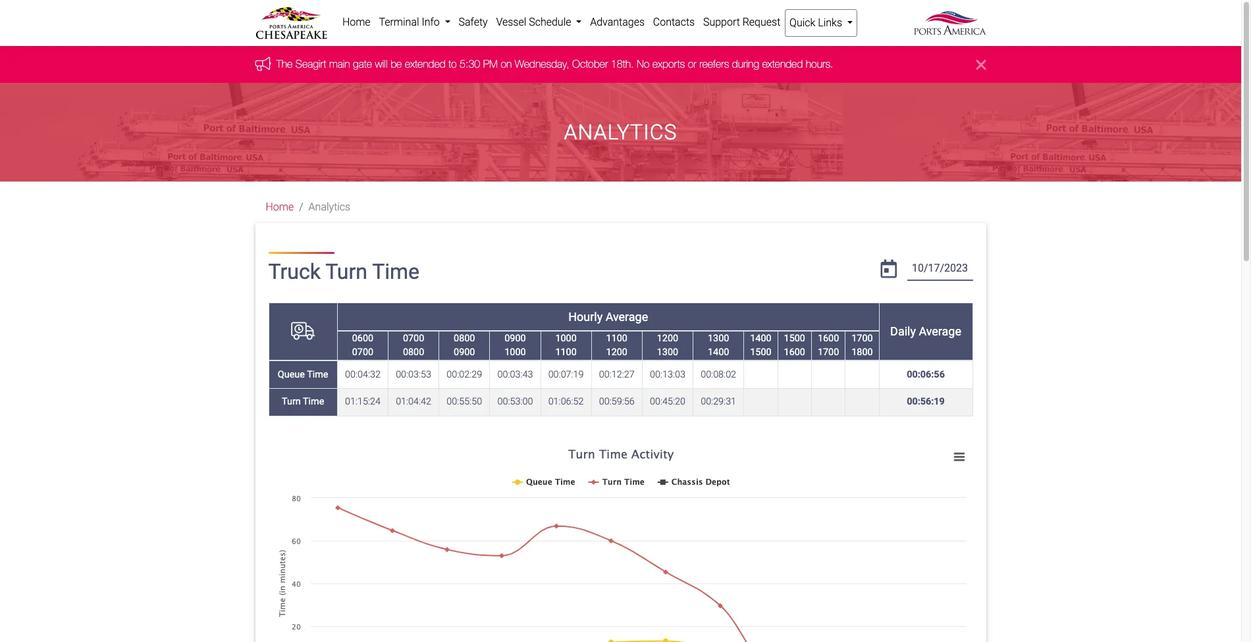 Task type: vqa. For each thing, say whether or not it's contained in the screenshot.
Inquiries
no



Task type: locate. For each thing, give the bounding box(es) containing it.
0800 0900
[[454, 333, 475, 358]]

1200
[[657, 333, 678, 344], [606, 347, 627, 358]]

1500 left 1600 1700
[[784, 333, 805, 344]]

1 horizontal spatial 1000
[[555, 333, 577, 344]]

main
[[329, 58, 350, 70]]

2 vertical spatial time
[[303, 397, 324, 408]]

0 vertical spatial 0700
[[403, 333, 424, 344]]

None text field
[[907, 258, 973, 281]]

1200 1300
[[657, 333, 678, 358]]

1300 up 00:13:03
[[657, 347, 678, 358]]

1000 down hourly at left
[[555, 333, 577, 344]]

1300
[[708, 333, 729, 344], [657, 347, 678, 358]]

1000 up the 00:03:43
[[505, 347, 526, 358]]

queue time
[[278, 369, 328, 380]]

00:07:19
[[548, 369, 584, 380]]

1 horizontal spatial analytics
[[564, 120, 677, 145]]

1200 up 00:13:03
[[657, 333, 678, 344]]

0700 0800
[[403, 333, 424, 358]]

1500
[[784, 333, 805, 344], [750, 347, 771, 358]]

be
[[391, 58, 402, 70]]

00:45:20
[[650, 397, 685, 408]]

1 horizontal spatial 0900
[[505, 333, 526, 344]]

1 horizontal spatial 0800
[[454, 333, 475, 344]]

0 horizontal spatial 1000
[[505, 347, 526, 358]]

00:04:32
[[345, 369, 381, 380]]

1 vertical spatial 1400
[[708, 347, 729, 358]]

1100 1200
[[606, 333, 627, 358]]

5:30
[[460, 58, 480, 70]]

1000
[[555, 333, 577, 344], [505, 347, 526, 358]]

00:13:03
[[650, 369, 685, 380]]

1400
[[750, 333, 771, 344], [708, 347, 729, 358]]

0 horizontal spatial 1500
[[750, 347, 771, 358]]

0800
[[454, 333, 475, 344], [403, 347, 424, 358]]

on
[[501, 58, 512, 70]]

1 vertical spatial home
[[266, 201, 294, 214]]

turn down queue
[[282, 397, 301, 408]]

0800 up 00:03:53
[[403, 347, 424, 358]]

truck turn time
[[268, 260, 419, 285]]

0 horizontal spatial 1200
[[606, 347, 627, 358]]

average right 'daily'
[[919, 325, 961, 339]]

1600 right 1400 1500
[[784, 347, 805, 358]]

0 horizontal spatial analytics
[[309, 201, 350, 214]]

1 horizontal spatial extended
[[762, 58, 803, 70]]

1300 up the 00:08:02
[[708, 333, 729, 344]]

0 vertical spatial 0900
[[505, 333, 526, 344]]

1 vertical spatial 1200
[[606, 347, 627, 358]]

0 vertical spatial 1200
[[657, 333, 678, 344]]

1600 left 1700 1800
[[818, 333, 839, 344]]

0 horizontal spatial extended
[[405, 58, 446, 70]]

1 vertical spatial average
[[919, 325, 961, 339]]

quick links
[[790, 16, 845, 29]]

1 vertical spatial 1700
[[818, 347, 839, 358]]

00:56:19
[[907, 397, 945, 408]]

1100 up the 00:07:19
[[555, 347, 577, 358]]

1700
[[852, 333, 873, 344], [818, 347, 839, 358]]

0 vertical spatial 1500
[[784, 333, 805, 344]]

0 vertical spatial 1000
[[555, 333, 577, 344]]

time
[[372, 260, 419, 285], [307, 369, 328, 380], [303, 397, 324, 408]]

contacts link
[[649, 9, 699, 36]]

calendar day image
[[881, 260, 897, 279]]

quick links link
[[785, 9, 858, 37]]

queue
[[278, 369, 305, 380]]

1 vertical spatial 0700
[[352, 347, 373, 358]]

home for bottom home link
[[266, 201, 294, 214]]

0900
[[505, 333, 526, 344], [454, 347, 475, 358]]

1 vertical spatial home link
[[266, 201, 294, 214]]

0 horizontal spatial 0800
[[403, 347, 424, 358]]

1 horizontal spatial home
[[342, 16, 370, 28]]

terminal
[[379, 16, 419, 28]]

average
[[606, 310, 648, 324], [919, 325, 961, 339]]

18th.
[[611, 58, 634, 70]]

analytics
[[564, 120, 677, 145], [309, 201, 350, 214]]

1 horizontal spatial 1600
[[818, 333, 839, 344]]

contacts
[[653, 16, 695, 28]]

1200 up 00:12:27
[[606, 347, 627, 358]]

0 horizontal spatial 0900
[[454, 347, 475, 358]]

0800 up 00:02:29
[[454, 333, 475, 344]]

turn right truck
[[325, 260, 367, 285]]

1500 down "hourly average daily average"
[[750, 347, 771, 358]]

1600
[[818, 333, 839, 344], [784, 347, 805, 358]]

0900 up the 00:03:43
[[505, 333, 526, 344]]

1700 left 1800
[[818, 347, 839, 358]]

vessel
[[496, 16, 526, 28]]

support request
[[703, 16, 780, 28]]

1 vertical spatial 1600
[[784, 347, 805, 358]]

0700 up 00:03:53
[[403, 333, 424, 344]]

1 horizontal spatial 1400
[[750, 333, 771, 344]]

0 vertical spatial turn
[[325, 260, 367, 285]]

0 vertical spatial 1700
[[852, 333, 873, 344]]

extended
[[405, 58, 446, 70], [762, 58, 803, 70]]

0600 0700
[[352, 333, 373, 358]]

1 horizontal spatial home link
[[338, 9, 375, 36]]

during
[[732, 58, 759, 70]]

pm
[[483, 58, 498, 70]]

hours.
[[806, 58, 833, 70]]

no
[[637, 58, 649, 70]]

1 horizontal spatial average
[[919, 325, 961, 339]]

0900 up 00:02:29
[[454, 347, 475, 358]]

1 vertical spatial 1100
[[555, 347, 577, 358]]

0700 down 0600 at the left of page
[[352, 347, 373, 358]]

1 vertical spatial 0900
[[454, 347, 475, 358]]

0 vertical spatial 1300
[[708, 333, 729, 344]]

the
[[276, 58, 293, 70]]

1 horizontal spatial 1500
[[784, 333, 805, 344]]

1 vertical spatial turn
[[282, 397, 301, 408]]

1100 up 00:12:27
[[606, 333, 627, 344]]

1700 up 1800
[[852, 333, 873, 344]]

0 vertical spatial analytics
[[564, 120, 677, 145]]

1 horizontal spatial 1300
[[708, 333, 729, 344]]

0 horizontal spatial home
[[266, 201, 294, 214]]

00:55:50
[[447, 397, 482, 408]]

1400 up the 00:08:02
[[708, 347, 729, 358]]

00:12:27
[[599, 369, 635, 380]]

1 horizontal spatial 1100
[[606, 333, 627, 344]]

0 vertical spatial 1100
[[606, 333, 627, 344]]

1 extended from the left
[[405, 58, 446, 70]]

0 horizontal spatial 1300
[[657, 347, 678, 358]]

home link
[[338, 9, 375, 36], [266, 201, 294, 214]]

1400 left 1500 1600
[[750, 333, 771, 344]]

or
[[688, 58, 696, 70]]

0 vertical spatial time
[[372, 260, 419, 285]]

average up 1100 1200
[[606, 310, 648, 324]]

1 vertical spatial 1000
[[505, 347, 526, 358]]

1 vertical spatial 0800
[[403, 347, 424, 358]]

1 horizontal spatial turn
[[325, 260, 367, 285]]

the seagirt main gate will be extended to 5:30 pm on wednesday, october 18th.  no exports or reefers during extended hours. alert
[[0, 46, 1241, 83]]

hourly
[[568, 310, 603, 324]]

links
[[818, 16, 842, 29]]

october
[[572, 58, 608, 70]]

0 horizontal spatial average
[[606, 310, 648, 324]]

0 horizontal spatial 0700
[[352, 347, 373, 358]]

00:53:00
[[497, 397, 533, 408]]

time for 01:15:24
[[303, 397, 324, 408]]

home
[[342, 16, 370, 28], [266, 201, 294, 214]]

turn
[[325, 260, 367, 285], [282, 397, 301, 408]]

0700
[[403, 333, 424, 344], [352, 347, 373, 358]]

00:06:56
[[907, 369, 945, 380]]

0 vertical spatial home link
[[338, 9, 375, 36]]

1 vertical spatial time
[[307, 369, 328, 380]]

0 horizontal spatial home link
[[266, 201, 294, 214]]

0 vertical spatial home
[[342, 16, 370, 28]]

1100
[[606, 333, 627, 344], [555, 347, 577, 358]]

extended right the during
[[762, 58, 803, 70]]

extended left to
[[405, 58, 446, 70]]

1 horizontal spatial 1200
[[657, 333, 678, 344]]

terminal info link
[[375, 9, 454, 36]]



Task type: describe. For each thing, give the bounding box(es) containing it.
00:03:43
[[497, 369, 533, 380]]

to
[[448, 58, 457, 70]]

0 vertical spatial 1600
[[818, 333, 839, 344]]

0 horizontal spatial turn
[[282, 397, 301, 408]]

1000 1100
[[555, 333, 577, 358]]

0 vertical spatial 0800
[[454, 333, 475, 344]]

0900 1000
[[505, 333, 526, 358]]

0 vertical spatial average
[[606, 310, 648, 324]]

advantages
[[590, 16, 645, 28]]

daily
[[890, 325, 916, 339]]

home for top home link
[[342, 16, 370, 28]]

1700 1800
[[852, 333, 873, 358]]

1500 1600
[[784, 333, 805, 358]]

time for 00:04:32
[[307, 369, 328, 380]]

1400 1500
[[750, 333, 771, 358]]

vessel schedule
[[496, 16, 574, 28]]

wednesday,
[[515, 58, 569, 70]]

support
[[703, 16, 740, 28]]

safety link
[[454, 9, 492, 36]]

00:29:31
[[701, 397, 736, 408]]

00:59:56
[[599, 397, 635, 408]]

request
[[743, 16, 780, 28]]

hourly average daily average
[[568, 310, 961, 339]]

1300 1400
[[708, 333, 729, 358]]

1 vertical spatial 1300
[[657, 347, 678, 358]]

schedule
[[529, 16, 571, 28]]

1 horizontal spatial 1700
[[852, 333, 873, 344]]

exports
[[652, 58, 685, 70]]

safety
[[459, 16, 488, 28]]

00:03:53
[[396, 369, 431, 380]]

reefers
[[699, 58, 729, 70]]

the seagirt main gate will be extended to 5:30 pm on wednesday, october 18th.  no exports or reefers during extended hours. link
[[276, 58, 833, 70]]

truck
[[268, 260, 321, 285]]

seagirt
[[296, 58, 326, 70]]

advantages link
[[586, 9, 649, 36]]

01:06:52
[[548, 397, 584, 408]]

1 vertical spatial 1500
[[750, 347, 771, 358]]

gate
[[353, 58, 372, 70]]

00:02:29
[[447, 369, 482, 380]]

0 horizontal spatial 1100
[[555, 347, 577, 358]]

1800
[[852, 347, 873, 358]]

1 vertical spatial analytics
[[309, 201, 350, 214]]

1 horizontal spatial 0700
[[403, 333, 424, 344]]

0 horizontal spatial 1400
[[708, 347, 729, 358]]

vessel schedule link
[[492, 9, 586, 36]]

the seagirt main gate will be extended to 5:30 pm on wednesday, october 18th.  no exports or reefers during extended hours.
[[276, 58, 833, 70]]

0600
[[352, 333, 373, 344]]

turn time
[[282, 397, 324, 408]]

0 vertical spatial 1400
[[750, 333, 771, 344]]

1600 1700
[[818, 333, 839, 358]]

01:15:24
[[345, 397, 381, 408]]

support request link
[[699, 9, 785, 36]]

00:08:02
[[701, 369, 736, 380]]

will
[[375, 58, 388, 70]]

info
[[422, 16, 440, 28]]

2 extended from the left
[[762, 58, 803, 70]]

terminal info
[[379, 16, 442, 28]]

0 horizontal spatial 1600
[[784, 347, 805, 358]]

bullhorn image
[[255, 57, 276, 71]]

quick
[[790, 16, 815, 29]]

0 horizontal spatial 1700
[[818, 347, 839, 358]]

close image
[[976, 57, 986, 73]]

01:04:42
[[396, 397, 431, 408]]



